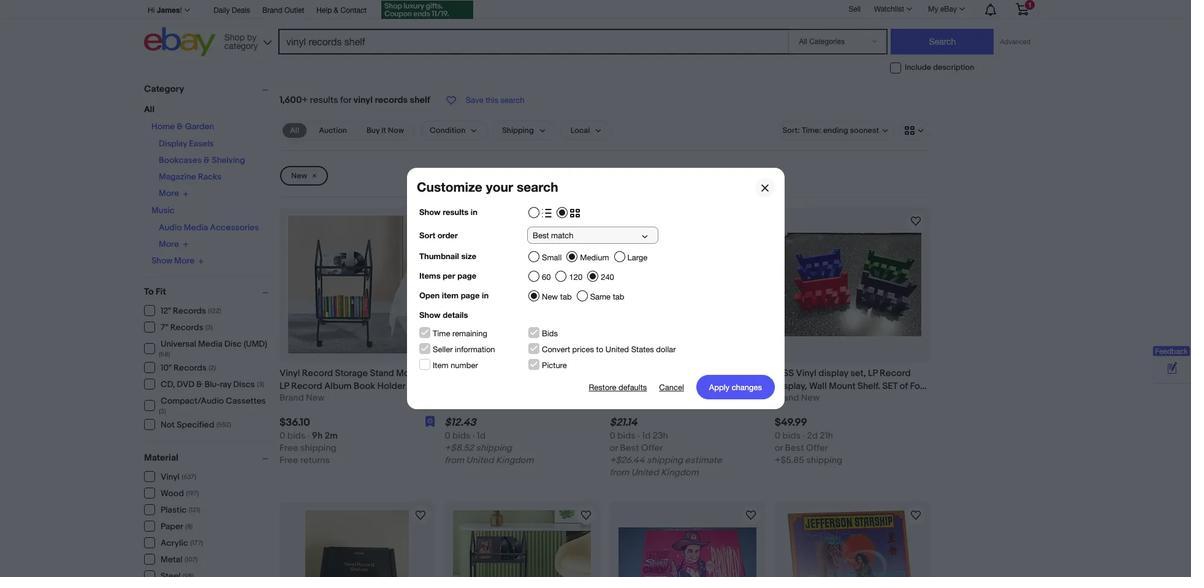 Task type: describe. For each thing, give the bounding box(es) containing it.
fairport convention meet on the ledge the collection vinyl lp (released 2019) image
[[618, 216, 756, 354]]

united inside "customize your search" dialog
[[605, 345, 629, 354]]

(released
[[621, 394, 663, 405]]

soul
[[495, 381, 519, 392]]

vinyl record storage stand mobile lp record album book holder shelf display rack heading
[[280, 368, 432, 405]]

2m
[[325, 431, 338, 442]]

now
[[388, 126, 404, 135]]

23h
[[653, 431, 668, 442]]

records
[[375, 94, 408, 106]]

lp inside kiss vinyl display set, lp record display, wall mount shelf. set of four wow !!
[[868, 368, 878, 380]]

0 bids · 9h 2m free shipping free returns
[[280, 431, 338, 467]]

per
[[442, 271, 455, 281]]

display inside display easels bookcases & shelving magazine racks
[[159, 139, 187, 149]]

mount
[[829, 381, 856, 392]]

mighty fire - love on the shelf - northern soul  - 7'' - listen!!!
[[445, 368, 584, 392]]

returns
[[300, 455, 330, 467]]

watch lp vinyl favorite record wall mounted display shelf decor (1 pack, black satin) image
[[909, 508, 923, 523]]

· for $49.99
[[803, 431, 805, 442]]

vinyl inside kiss vinyl display set, lp record display, wall mount shelf. set of four wow !!
[[796, 368, 816, 380]]

open
[[419, 291, 439, 300]]

display
[[819, 368, 848, 380]]

mighty fire - love on the shelf -  northern soul  - 7'' - listen!!! image
[[453, 217, 591, 353]]

0 for $12.43
[[445, 431, 450, 442]]

show for show details
[[419, 310, 440, 320]]

bids for $49.99
[[783, 431, 801, 442]]

· for $12.43
[[473, 431, 475, 442]]

10" records (2)
[[161, 363, 216, 373]]

shelf
[[407, 381, 428, 392]]

0 for $21.14
[[610, 431, 615, 442]]

10"
[[161, 363, 172, 373]]

love
[[508, 368, 528, 380]]

& inside display easels bookcases & shelving magazine racks
[[204, 155, 210, 166]]

home & garden link
[[151, 121, 214, 132]]

0 horizontal spatial in
[[470, 207, 477, 217]]

kiss vinyl display set, lp record display, wall mount shelf. set of four wow !! link
[[775, 367, 930, 405]]

mighty fire - love on the shelf - northern soul  - 7'' - listen!!! link
[[445, 367, 600, 393]]

shelf.
[[858, 381, 880, 392]]

seller information
[[432, 345, 495, 354]]

shelf for the
[[558, 368, 578, 380]]

blu-
[[205, 379, 220, 390]]

audio media accessories
[[159, 222, 259, 233]]

magazine racks link
[[159, 172, 222, 182]]

- right fire
[[502, 368, 506, 380]]

show for show results in
[[419, 207, 440, 217]]

fit
[[156, 286, 166, 298]]

auction link
[[312, 123, 354, 138]]

tab for new tab
[[560, 292, 571, 302]]

order
[[437, 231, 458, 240]]

kiss vinyl display set, lp record display, wall mount shelf. set of four wow !! heading
[[775, 368, 928, 405]]

kiss vinyl display set, lp record display, wall mount shelf. set of four wow !! image
[[783, 233, 921, 337]]

category button
[[144, 83, 274, 95]]

best for $21.14
[[620, 443, 639, 455]]

12" records (122)
[[161, 306, 221, 316]]

united inside $12.43 0 bids · 1d +$8.52 shipping from united kingdom
[[466, 455, 494, 467]]

new inside "customize your search" dialog
[[542, 292, 558, 302]]

watch mighty fire - love on the shelf -  northern soul  - 7'' - listen!!! image
[[578, 214, 593, 229]]

display easels bookcases & shelving magazine racks
[[159, 139, 245, 182]]

2 tier rolling vinyl record stand storage rack record album book holder shelf🔥 image
[[453, 510, 591, 577]]

media for audio
[[184, 222, 208, 233]]

customize
[[417, 180, 482, 195]]

watch kiss vinyl display set, lp record display, wall mount shelf. set of four wow !! image
[[909, 214, 923, 229]]

0 for $49.99
[[775, 431, 780, 442]]

new inside new link
[[291, 171, 307, 181]]

set
[[882, 381, 898, 392]]

discs
[[233, 379, 255, 390]]

shipping inside $12.43 0 bids · 1d +$8.52 shipping from united kingdom
[[476, 443, 512, 455]]

records for 12" records
[[173, 306, 206, 316]]

it
[[381, 126, 386, 135]]

auction
[[319, 126, 347, 135]]

vinyl for vinyl record storage stand mobile lp record album book holder shelf display rack
[[280, 368, 300, 380]]

(umd)
[[244, 339, 267, 349]]

save
[[466, 96, 483, 105]]

disc
[[224, 339, 242, 349]]

sort
[[419, 231, 435, 240]]

$12.43 0 bids · 1d +$8.52 shipping from united kingdom
[[445, 417, 534, 467]]

acrylic
[[161, 538, 188, 549]]

shelving
[[212, 155, 245, 166]]

new link
[[280, 166, 328, 186]]

page for item
[[460, 291, 479, 300]]

ray
[[220, 379, 231, 390]]

0 vertical spatial all
[[144, 104, 154, 115]]

1d for $12.43
[[477, 431, 486, 442]]

- right 7''
[[537, 381, 541, 392]]

save this search
[[466, 96, 524, 105]]

compact/audio cassettes (3)
[[159, 396, 266, 415]]

All selected text field
[[290, 125, 299, 136]]

1 vertical spatial more
[[159, 239, 179, 249]]

texas. legendary stardust cowboy paralyzed! original 60's sealed ledge 001 rock image
[[618, 528, 756, 577]]

media for universal
[[198, 339, 222, 349]]

customize your search dialog
[[0, 0, 1191, 577]]

1 vertical spatial all
[[290, 126, 299, 135]]

more inside button
[[174, 256, 194, 266]]

(2)
[[209, 364, 216, 372]]

· inside 0 bids · 9h 2m free shipping free returns
[[308, 431, 310, 442]]

banner containing sell
[[144, 0, 1038, 59]]

number
[[450, 361, 478, 370]]

cd, dvd & blu-ray discs (3)
[[161, 379, 264, 390]]

search for customize your search
[[516, 180, 558, 195]]

(3) for 7" records
[[206, 324, 213, 332]]

lp vinyl favorite record wall mounted display shelf decor (1 pack, black satin) image
[[783, 510, 921, 577]]

page for per
[[457, 271, 476, 281]]

daily deals link
[[214, 4, 250, 18]]

same
[[590, 292, 610, 302]]

tab for same tab
[[613, 292, 624, 302]]

apply changes
[[709, 383, 762, 392]]

paper
[[161, 522, 183, 532]]

1,600
[[280, 94, 302, 106]]

records for 10" records
[[174, 363, 207, 373]]

help & contact
[[317, 6, 367, 15]]

7" records (3)
[[161, 322, 213, 333]]

ebay
[[940, 5, 957, 13]]

for
[[340, 94, 351, 106]]

& inside account navigation
[[334, 6, 338, 15]]

feedback
[[1155, 348, 1188, 356]]

(58)
[[159, 350, 170, 358]]

watchlist
[[874, 5, 904, 13]]

remaining
[[452, 329, 487, 338]]

21h
[[820, 431, 833, 442]]

& right the home
[[177, 121, 183, 132]]

$36.10
[[280, 417, 310, 429]]

item
[[442, 291, 458, 300]]

(637)
[[182, 473, 196, 481]]

include
[[905, 63, 931, 72]]

or for $49.99
[[775, 443, 783, 455]]

search for save this search
[[501, 96, 524, 105]]

new tab
[[542, 292, 571, 302]]

get the coupon image
[[381, 1, 473, 19]]

watch vefunk vinyl record shelves image
[[413, 508, 428, 523]]

help & contact link
[[317, 4, 367, 18]]

brand outlet
[[262, 6, 304, 15]]

account navigation
[[144, 0, 1038, 21]]

0 inside 0 bids · 9h 2m free shipping free returns
[[280, 431, 285, 442]]

changes
[[731, 383, 762, 392]]

watchlist link
[[867, 2, 918, 17]]

items per page
[[419, 271, 476, 281]]

· for $21.14
[[638, 431, 640, 442]]

7"
[[161, 322, 168, 333]]

to fit button
[[144, 286, 274, 298]]

(3) inside cd, dvd & blu-ray discs (3)
[[257, 381, 264, 389]]

racks
[[198, 172, 222, 182]]

bids for $12.43
[[452, 431, 471, 442]]

buy
[[367, 126, 380, 135]]



Task type: locate. For each thing, give the bounding box(es) containing it.
not specified (552)
[[161, 420, 231, 430]]

vinyl right the discs
[[280, 368, 300, 380]]

display easels link
[[159, 139, 214, 149]]

show up the fit
[[151, 256, 172, 266]]

2 horizontal spatial lp
[[868, 368, 878, 380]]

records up dvd
[[174, 363, 207, 373]]

kiss vinyl display set, lp record display, wall mount shelf. set of four wow !!
[[775, 368, 928, 405]]

records down 12" records (122)
[[170, 322, 203, 333]]

shipping right +$8.52
[[476, 443, 512, 455]]

book
[[354, 381, 375, 392]]

new right wow at right bottom
[[801, 392, 820, 404]]

1 offer from the left
[[641, 443, 663, 455]]

easels
[[189, 139, 214, 149]]

·
[[308, 431, 310, 442], [473, 431, 475, 442], [638, 431, 640, 442], [803, 431, 805, 442]]

holder
[[377, 381, 405, 392]]

1 vertical spatial lp
[[280, 381, 289, 392]]

0 vertical spatial (3)
[[206, 324, 213, 332]]

from down +$8.52
[[445, 455, 464, 467]]

brand for $36.10
[[280, 392, 304, 404]]

show for show more
[[151, 256, 172, 266]]

the down fairport
[[610, 381, 626, 392]]

page right per
[[457, 271, 476, 281]]

1 vertical spatial more button
[[159, 239, 189, 250]]

brand new for $36.10
[[280, 392, 324, 404]]

2 1d from the left
[[642, 431, 651, 442]]

120
[[569, 273, 582, 282]]

search inside button
[[501, 96, 524, 105]]

· inside '$49.99 0 bids · 2d 21h or best offer +$5.85 shipping'
[[803, 431, 805, 442]]

0 vertical spatial records
[[173, 306, 206, 316]]

0 horizontal spatial results
[[310, 94, 338, 106]]

1d left 23h
[[642, 431, 651, 442]]

offer inside $21.14 0 bids · 1d 23h or best offer +$26.44 shipping estimate from united kingdom
[[641, 443, 663, 455]]

prices
[[572, 345, 594, 354]]

brand for $49.99
[[775, 392, 799, 404]]

0 horizontal spatial (3)
[[159, 407, 166, 415]]

brand left outlet
[[262, 6, 282, 15]]

(3) down (122)
[[206, 324, 213, 332]]

& right help
[[334, 6, 338, 15]]

page right the item
[[460, 291, 479, 300]]

1d for $21.14
[[642, 431, 651, 442]]

1 horizontal spatial from
[[610, 467, 629, 479]]

2 vertical spatial show
[[419, 310, 440, 320]]

2 more button from the top
[[159, 239, 189, 250]]

information
[[455, 345, 495, 354]]

0 vertical spatial media
[[184, 222, 208, 233]]

shipping down 21h on the bottom right
[[806, 455, 843, 467]]

save this search button
[[438, 90, 528, 111]]

seller
[[432, 345, 452, 354]]

4 bids from the left
[[783, 431, 801, 442]]

9h
[[312, 431, 323, 442]]

brand up $36.10
[[280, 392, 304, 404]]

offer inside '$49.99 0 bids · 2d 21h or best offer +$5.85 shipping'
[[806, 443, 828, 455]]

bids inside $21.14 0 bids · 1d 23h or best offer +$26.44 shipping estimate from united kingdom
[[617, 431, 636, 442]]

lp down restore defaults
[[610, 394, 619, 405]]

1 horizontal spatial display
[[280, 394, 310, 405]]

lp inside fairport convention meet on the ledge the collection vinyl lp (released 2019)
[[610, 394, 619, 405]]

bids down $21.14
[[617, 431, 636, 442]]

· inside $12.43 0 bids · 1d +$8.52 shipping from united kingdom
[[473, 431, 475, 442]]

1 vertical spatial in
[[482, 291, 488, 300]]

fairport convention meet on the ledge the collection vinyl lp (released 2019)
[[610, 368, 762, 405]]

1 brand new from the left
[[280, 392, 324, 404]]

shipping inside '$49.99 0 bids · 2d 21h or best offer +$5.85 shipping'
[[806, 455, 843, 467]]

$21.14
[[610, 417, 637, 429]]

(3) right the discs
[[257, 381, 264, 389]]

universal
[[161, 339, 196, 349]]

1 horizontal spatial 1d
[[642, 431, 651, 442]]

1d down northern in the left of the page
[[477, 431, 486, 442]]

+$26.44
[[610, 455, 645, 467]]

records up 7" records (3)
[[173, 306, 206, 316]]

new down '60'
[[542, 292, 558, 302]]

1 vertical spatial records
[[170, 322, 203, 333]]

0 vertical spatial from
[[445, 455, 464, 467]]

bids down the $49.99
[[783, 431, 801, 442]]

1 1d from the left
[[477, 431, 486, 442]]

metal (107)
[[161, 555, 198, 565]]

1 horizontal spatial (3)
[[206, 324, 213, 332]]

0 up +$8.52
[[445, 431, 450, 442]]

!!
[[801, 394, 806, 405]]

search inside dialog
[[516, 180, 558, 195]]

None submit
[[891, 29, 994, 55]]

outlet
[[284, 6, 304, 15]]

1 more button from the top
[[159, 188, 189, 199]]

daily deals
[[214, 6, 250, 15]]

1 free from the top
[[280, 443, 298, 455]]

12"
[[161, 306, 171, 316]]

2 vertical spatial lp
[[610, 394, 619, 405]]

· left the 9h
[[308, 431, 310, 442]]

- down prices
[[580, 368, 584, 380]]

free
[[280, 443, 298, 455], [280, 455, 298, 467]]

7''
[[526, 381, 535, 392]]

(177)
[[190, 539, 203, 547]]

media left disc
[[198, 339, 222, 349]]

brand left !!
[[775, 392, 799, 404]]

vinyl inside 'vinyl record storage stand mobile lp record album book holder shelf display rack'
[[280, 368, 300, 380]]

record up set
[[880, 368, 911, 380]]

2 or from the left
[[775, 443, 783, 455]]

1 horizontal spatial brand new
[[775, 392, 820, 404]]

(3) for compact/audio cassettes
[[159, 407, 166, 415]]

from down the '+$26.44'
[[610, 467, 629, 479]]

vinyl for vinyl (637)
[[161, 472, 180, 482]]

or for $21.14
[[610, 443, 618, 455]]

watch  2 tier rolling vinyl record stand storage rack record album book holder shelf🔥 image
[[578, 508, 593, 523]]

1 tab from the left
[[560, 292, 571, 302]]

or
[[610, 443, 618, 455], [775, 443, 783, 455]]

2 vertical spatial united
[[631, 467, 659, 479]]

in right the item
[[482, 291, 488, 300]]

1 vertical spatial media
[[198, 339, 222, 349]]

show details
[[419, 310, 468, 320]]

in down customize your search
[[470, 207, 477, 217]]

· left 2d
[[803, 431, 805, 442]]

paper (8)
[[161, 522, 193, 532]]

items
[[419, 271, 440, 281]]

2 tab from the left
[[613, 292, 624, 302]]

0 vertical spatial shelf
[[410, 94, 430, 106]]

vinyl up wall
[[796, 368, 816, 380]]

0 vertical spatial in
[[470, 207, 477, 217]]

1d inside $12.43 0 bids · 1d +$8.52 shipping from united kingdom
[[477, 431, 486, 442]]

tab right same
[[613, 292, 624, 302]]

(8)
[[185, 523, 193, 531]]

contact
[[341, 6, 367, 15]]

united down the '+$26.44'
[[631, 467, 659, 479]]

or up the '+$26.44'
[[610, 443, 618, 455]]

2 free from the top
[[280, 455, 298, 467]]

vinyl up wood
[[161, 472, 180, 482]]

free left the returns
[[280, 455, 298, 467]]

1 vertical spatial kingdom
[[661, 467, 699, 479]]

results inside "customize your search" dialog
[[442, 207, 468, 217]]

shipping inside $21.14 0 bids · 1d 23h or best offer +$26.44 shipping estimate from united kingdom
[[647, 455, 683, 467]]

record up album
[[302, 368, 333, 380]]

thumbnail size
[[419, 251, 476, 261]]

0 horizontal spatial shelf
[[410, 94, 430, 106]]

bids down $36.10
[[287, 431, 305, 442]]

cassettes
[[226, 396, 266, 406]]

united right to
[[605, 345, 629, 354]]

shipping inside 0 bids · 9h 2m free shipping free returns
[[300, 443, 336, 455]]

2 · from the left
[[473, 431, 475, 442]]

best up +$5.85 in the bottom of the page
[[785, 443, 804, 455]]

- left 7''
[[521, 381, 524, 392]]

0 vertical spatial show
[[419, 207, 440, 217]]

or inside '$49.99 0 bids · 2d 21h or best offer +$5.85 shipping'
[[775, 443, 783, 455]]

kingdom inside $21.14 0 bids · 1d 23h or best offer +$26.44 shipping estimate from united kingdom
[[661, 467, 699, 479]]

0 horizontal spatial tab
[[560, 292, 571, 302]]

your shopping cart contains 1 item image
[[1015, 3, 1029, 15]]

1 horizontal spatial offer
[[806, 443, 828, 455]]

kingdom inside $12.43 0 bids · 1d +$8.52 shipping from united kingdom
[[496, 455, 534, 467]]

more button
[[159, 188, 189, 199], [159, 239, 189, 250]]

dollar
[[656, 345, 676, 354]]

best inside '$49.99 0 bids · 2d 21h or best offer +$5.85 shipping'
[[785, 443, 804, 455]]

1 vertical spatial free
[[280, 455, 298, 467]]

2 0 from the left
[[445, 431, 450, 442]]

record up rack
[[291, 381, 322, 392]]

offer
[[641, 443, 663, 455], [806, 443, 828, 455]]

this
[[486, 96, 498, 105]]

1 vertical spatial page
[[460, 291, 479, 300]]

restore defaults button
[[588, 375, 647, 400]]

best inside $21.14 0 bids · 1d 23h or best offer +$26.44 shipping estimate from united kingdom
[[620, 443, 639, 455]]

2 bids from the left
[[452, 431, 471, 442]]

1d
[[477, 431, 486, 442], [642, 431, 651, 442]]

plastic (121)
[[161, 505, 200, 516]]

not
[[161, 420, 175, 430]]

(122)
[[208, 307, 221, 315]]

2 horizontal spatial (3)
[[257, 381, 264, 389]]

0 vertical spatial kingdom
[[496, 455, 534, 467]]

0 inside $12.43 0 bids · 1d +$8.52 shipping from united kingdom
[[445, 431, 450, 442]]

record inside kiss vinyl display set, lp record display, wall mount shelf. set of four wow !!
[[880, 368, 911, 380]]

$49.99
[[775, 417, 807, 429]]

1d inside $21.14 0 bids · 1d 23h or best offer +$26.44 shipping estimate from united kingdom
[[642, 431, 651, 442]]

(3) inside 7" records (3)
[[206, 324, 213, 332]]

banner
[[144, 0, 1038, 59]]

1 bids from the left
[[287, 431, 305, 442]]

1 vertical spatial display
[[280, 394, 310, 405]]

kingdom
[[496, 455, 534, 467], [661, 467, 699, 479]]

2 the from the left
[[659, 381, 675, 392]]

my
[[928, 5, 938, 13]]

accessories
[[210, 222, 259, 233]]

show down open
[[419, 310, 440, 320]]

1 vertical spatial (3)
[[257, 381, 264, 389]]

offer down 23h
[[641, 443, 663, 455]]

bids
[[542, 329, 558, 338]]

offer down 2d
[[806, 443, 828, 455]]

shelf right records
[[410, 94, 430, 106]]

3 · from the left
[[638, 431, 640, 442]]

apply changes button
[[696, 375, 775, 400]]

240
[[601, 273, 614, 282]]

4 · from the left
[[803, 431, 805, 442]]

0 horizontal spatial all
[[144, 104, 154, 115]]

1 vertical spatial from
[[610, 467, 629, 479]]

1 horizontal spatial results
[[442, 207, 468, 217]]

bids inside 0 bids · 9h 2m free shipping free returns
[[287, 431, 305, 442]]

or up +$5.85 in the bottom of the page
[[775, 443, 783, 455]]

watch texas. legendary stardust cowboy paralyzed! original 60's sealed ledge 001 rock image
[[743, 508, 758, 523]]

shipping down the 9h
[[300, 443, 336, 455]]

all up the home
[[144, 104, 154, 115]]

defaults
[[618, 383, 647, 392]]

0 horizontal spatial offer
[[641, 443, 663, 455]]

best up the '+$26.44'
[[620, 443, 639, 455]]

vinyl record storage stand mobile lp record album book holder shelf display rack link
[[280, 367, 435, 405]]

1 vertical spatial shelf
[[558, 368, 578, 380]]

1 horizontal spatial united
[[605, 345, 629, 354]]

2 horizontal spatial vinyl
[[796, 368, 816, 380]]

0 horizontal spatial or
[[610, 443, 618, 455]]

0 vertical spatial more button
[[159, 188, 189, 199]]

in
[[470, 207, 477, 217], [482, 291, 488, 300]]

1 vertical spatial united
[[466, 455, 494, 467]]

show up sort
[[419, 207, 440, 217]]

shelf for records
[[410, 94, 430, 106]]

sell
[[849, 5, 861, 13]]

item
[[432, 361, 448, 370]]

or inside $21.14 0 bids · 1d 23h or best offer +$26.44 shipping estimate from united kingdom
[[610, 443, 618, 455]]

display up bookcases at the left top
[[159, 139, 187, 149]]

2 best from the left
[[785, 443, 804, 455]]

offer for $21.14
[[641, 443, 663, 455]]

1 horizontal spatial lp
[[610, 394, 619, 405]]

0 vertical spatial page
[[457, 271, 476, 281]]

1 horizontal spatial best
[[785, 443, 804, 455]]

shelf inside mighty fire - love on the shelf - northern soul  - 7'' - listen!!!
[[558, 368, 578, 380]]

0 vertical spatial free
[[280, 443, 298, 455]]

brand outlet link
[[262, 4, 304, 18]]

vinyl
[[353, 94, 373, 106]]

1 horizontal spatial all
[[290, 126, 299, 135]]

· down $12.43
[[473, 431, 475, 442]]

0 vertical spatial search
[[501, 96, 524, 105]]

advanced link
[[994, 29, 1037, 54]]

0 vertical spatial lp
[[868, 368, 878, 380]]

0 vertical spatial results
[[310, 94, 338, 106]]

four
[[910, 381, 928, 392]]

bids inside '$49.99 0 bids · 2d 21h or best offer +$5.85 shipping'
[[783, 431, 801, 442]]

free down $36.10
[[280, 443, 298, 455]]

vinyl record storage stand mobile lp record album book holder shelf display rack image
[[288, 216, 426, 354]]

1 vertical spatial results
[[442, 207, 468, 217]]

show results in
[[419, 207, 477, 217]]

results up order
[[442, 207, 468, 217]]

&
[[334, 6, 338, 15], [177, 121, 183, 132], [204, 155, 210, 166], [196, 379, 203, 390]]

brand new for $49.99
[[775, 392, 820, 404]]

from inside $21.14 0 bids · 1d 23h or best offer +$26.44 shipping estimate from united kingdom
[[610, 467, 629, 479]]

0 down the $49.99
[[775, 431, 780, 442]]

0 horizontal spatial from
[[445, 455, 464, 467]]

kiss
[[775, 368, 794, 380]]

cancel
[[659, 383, 684, 392]]

show inside button
[[151, 256, 172, 266]]

new down "all selected" text field
[[291, 171, 307, 181]]

0 horizontal spatial display
[[159, 139, 187, 149]]

0 horizontal spatial lp
[[280, 381, 289, 392]]

0 horizontal spatial 1d
[[477, 431, 486, 442]]

more button down magazine
[[159, 188, 189, 199]]

media right audio
[[184, 222, 208, 233]]

search right your
[[516, 180, 558, 195]]

1 best from the left
[[620, 443, 639, 455]]

0 vertical spatial more
[[159, 188, 179, 199]]

mighty fire - love on the shelf - northern soul  - 7'' - listen!!! heading
[[445, 368, 584, 392]]

brand new up the $49.99
[[775, 392, 820, 404]]

1 horizontal spatial tab
[[613, 292, 624, 302]]

the
[[610, 381, 626, 392], [659, 381, 675, 392]]

medium
[[580, 253, 609, 262]]

0 vertical spatial display
[[159, 139, 187, 149]]

4 0 from the left
[[775, 431, 780, 442]]

new up $36.10
[[306, 392, 324, 404]]

0 inside '$49.99 0 bids · 2d 21h or best offer +$5.85 shipping'
[[775, 431, 780, 442]]

the up 2019)
[[659, 381, 675, 392]]

mobile
[[396, 368, 425, 380]]

1 horizontal spatial vinyl
[[280, 368, 300, 380]]

shelf up listen!!!
[[558, 368, 578, 380]]

restore defaults
[[588, 383, 647, 392]]

thumbnail
[[419, 251, 459, 261]]

lp up $36.10
[[280, 381, 289, 392]]

all down 1,600 on the top left
[[290, 126, 299, 135]]

time remaining
[[432, 329, 487, 338]]

1 horizontal spatial or
[[775, 443, 783, 455]]

0 horizontal spatial kingdom
[[496, 455, 534, 467]]

from inside $12.43 0 bids · 1d +$8.52 shipping from united kingdom
[[445, 455, 464, 467]]

1 0 from the left
[[280, 431, 285, 442]]

3 bids from the left
[[617, 431, 636, 442]]

1 horizontal spatial shelf
[[558, 368, 578, 380]]

tab down 120
[[560, 292, 571, 302]]

0 horizontal spatial the
[[610, 381, 626, 392]]

records for 7" records
[[170, 322, 203, 333]]

best for $49.99
[[785, 443, 804, 455]]

more button up the show more
[[159, 239, 189, 250]]

united down +$8.52
[[466, 455, 494, 467]]

2 offer from the left
[[806, 443, 828, 455]]

0 horizontal spatial brand new
[[280, 392, 324, 404]]

display inside 'vinyl record storage stand mobile lp record album book holder shelf display rack'
[[280, 394, 310, 405]]

display
[[159, 139, 187, 149], [280, 394, 310, 405]]

shipping
[[300, 443, 336, 455], [476, 443, 512, 455], [647, 455, 683, 467], [806, 455, 843, 467]]

1 · from the left
[[308, 431, 310, 442]]

2 horizontal spatial united
[[631, 467, 659, 479]]

1 horizontal spatial in
[[482, 291, 488, 300]]

& up racks
[[204, 155, 210, 166]]

help
[[317, 6, 332, 15]]

media inside universal media disc (umd) (58)
[[198, 339, 222, 349]]

offer for $49.99
[[806, 443, 828, 455]]

& left blu-
[[196, 379, 203, 390]]

on
[[530, 368, 540, 380]]

music link
[[151, 205, 175, 215]]

0 horizontal spatial vinyl
[[161, 472, 180, 482]]

bids up +$8.52
[[452, 431, 471, 442]]

1 horizontal spatial the
[[659, 381, 675, 392]]

0 vertical spatial united
[[605, 345, 629, 354]]

vefunk vinyl record shelves image
[[305, 510, 409, 577]]

1 or from the left
[[610, 443, 618, 455]]

bookcases
[[159, 155, 202, 166]]

northern
[[445, 381, 493, 392]]

lp up shelf. at the bottom of page
[[868, 368, 878, 380]]

tab
[[560, 292, 571, 302], [613, 292, 624, 302]]

brand inside brand outlet link
[[262, 6, 282, 15]]

0 horizontal spatial best
[[620, 443, 639, 455]]

shipping down 23h
[[647, 455, 683, 467]]

bids for $21.14
[[617, 431, 636, 442]]

(3) inside compact/audio cassettes (3)
[[159, 407, 166, 415]]

brand new up $36.10
[[280, 392, 324, 404]]

(3) up not
[[159, 407, 166, 415]]

united inside $21.14 0 bids · 1d 23h or best offer +$26.44 shipping estimate from united kingdom
[[631, 467, 659, 479]]

0 down $21.14
[[610, 431, 615, 442]]

· inside $21.14 0 bids · 1d 23h or best offer +$26.44 shipping estimate from united kingdom
[[638, 431, 640, 442]]

2 vertical spatial more
[[174, 256, 194, 266]]

fairport convention meet on the ledge the collection vinyl lp (released 2019) heading
[[610, 368, 764, 405]]

home
[[151, 121, 175, 132]]

of
[[900, 381, 908, 392]]

· left 23h
[[638, 431, 640, 442]]

metal
[[161, 555, 182, 565]]

lp inside 'vinyl record storage stand mobile lp record album book holder shelf display rack'
[[280, 381, 289, 392]]

compact/audio
[[161, 396, 224, 406]]

2 vertical spatial (3)
[[159, 407, 166, 415]]

(552)
[[216, 421, 231, 429]]

(3)
[[206, 324, 213, 332], [257, 381, 264, 389], [159, 407, 166, 415]]

watch vinyl record storage stand mobile lp record album book holder shelf display rack image
[[413, 214, 428, 229]]

0 down $36.10
[[280, 431, 285, 442]]

1 the from the left
[[610, 381, 626, 392]]

display up $36.10
[[280, 394, 310, 405]]

results right +
[[310, 94, 338, 106]]

advanced
[[1000, 38, 1031, 45]]

bids inside $12.43 0 bids · 1d +$8.52 shipping from united kingdom
[[452, 431, 471, 442]]

0 inside $21.14 0 bids · 1d 23h or best offer +$26.44 shipping estimate from united kingdom
[[610, 431, 615, 442]]

album
[[324, 381, 352, 392]]

1 horizontal spatial kingdom
[[661, 467, 699, 479]]

2 vertical spatial records
[[174, 363, 207, 373]]

search right this in the top left of the page
[[501, 96, 524, 105]]

1 vertical spatial show
[[151, 256, 172, 266]]

1 vertical spatial search
[[516, 180, 558, 195]]

size
[[461, 251, 476, 261]]

3 0 from the left
[[610, 431, 615, 442]]

0 horizontal spatial united
[[466, 455, 494, 467]]

2 brand new from the left
[[775, 392, 820, 404]]



Task type: vqa. For each thing, say whether or not it's contained in the screenshot.
IPHONE associated with $601.91
no



